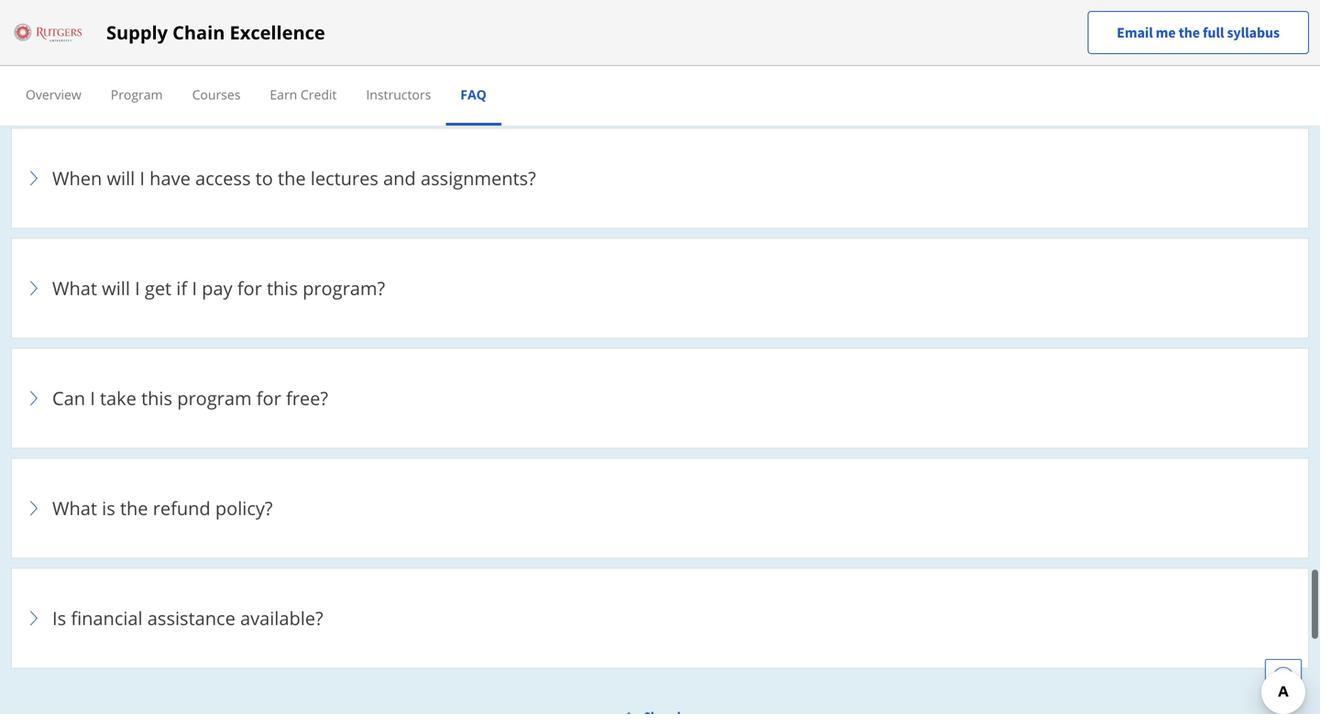 Task type: vqa. For each thing, say whether or not it's contained in the screenshot.
Email
yes



Task type: describe. For each thing, give the bounding box(es) containing it.
is
[[102, 495, 115, 520]]

may
[[587, 24, 624, 49]]

from
[[124, 46, 166, 71]]

this inside 'dropdown button'
[[141, 385, 172, 410]]

mastertrack
[[535, 46, 641, 71]]

the inside once you have completed your mastertrack® coursework, you may apply to the online master of science in supply chain management degree program from rutgers business school. if admitted, your mastertrack certificate will equate to 3 credits (equal to one course), allowing you to get a headstart on your degree.
[[702, 24, 730, 49]]

program inside once you have completed your mastertrack® coursework, you may apply to the online master of science in supply chain management degree program from rutgers business school. if admitted, your mastertrack certificate will equate to 3 credits (equal to one course), allowing you to get a headstart on your degree.
[[45, 46, 119, 71]]

2 horizontal spatial you
[[1200, 46, 1231, 71]]

course),
[[1052, 46, 1120, 71]]

chevron right image for when will i have access to the lectures and assignments?
[[23, 167, 45, 189]]

business
[[241, 46, 317, 71]]

admitted,
[[404, 46, 486, 71]]

earn credit link
[[270, 86, 337, 103]]

email me the full syllabus
[[1117, 23, 1280, 42]]

overview
[[26, 86, 81, 103]]

once you have completed your mastertrack® coursework, you may apply to the online master of science in supply chain management degree program from rutgers business school. if admitted, your mastertrack certificate will equate to 3 credits (equal to one course), allowing you to get a headstart on your degree. list item
[[11, 0, 1309, 129]]

3
[[857, 46, 867, 71]]

financial
[[71, 605, 143, 630]]

faq
[[460, 86, 487, 103]]

rutgers university image
[[11, 18, 84, 47]]

to right apply
[[680, 24, 697, 49]]

completed
[[176, 24, 267, 49]]

pay
[[202, 275, 232, 300]]

and
[[383, 165, 416, 190]]

will for what will i get if i pay for this program?
[[102, 275, 130, 300]]

courses
[[192, 86, 241, 103]]

is financial assistance available? list item
[[11, 568, 1309, 669]]

2 horizontal spatial your
[[491, 46, 530, 71]]

rutgers
[[171, 46, 236, 71]]

lectures
[[311, 165, 378, 190]]

what will i get if i pay for this program?
[[52, 275, 390, 300]]

i inside dropdown button
[[140, 165, 145, 190]]

email
[[1117, 23, 1153, 42]]

when will i have access to the lectures and assignments? button
[[23, 140, 1297, 217]]

chevron right image for is
[[23, 607, 45, 629]]

once
[[45, 24, 89, 49]]

is
[[52, 605, 66, 630]]

to left 3
[[835, 46, 852, 71]]

earn
[[270, 86, 297, 103]]

assignments?
[[421, 165, 536, 190]]

email me the full syllabus button
[[1088, 11, 1309, 54]]

faq link
[[460, 86, 487, 103]]

to inside when will i have access to the lectures and assignments? dropdown button
[[255, 165, 273, 190]]

when will i have access to the lectures and assignments? list item
[[11, 128, 1309, 228]]

credit
[[301, 86, 337, 103]]

what for what is the refund policy?
[[52, 495, 97, 520]]

list containing once you have completed your mastertrack® coursework, you may apply to the online master of science in supply chain management degree program from rutgers business school. if admitted, your mastertrack certificate will equate to 3 credits (equal to one course), allowing you to get a headstart on your degree.
[[11, 0, 1309, 678]]

what will i get if i pay for this program? list item
[[11, 238, 1309, 339]]

master
[[793, 24, 853, 49]]

can
[[52, 385, 85, 410]]

0 horizontal spatial your
[[206, 68, 245, 93]]

the left lectures
[[278, 165, 306, 190]]

credits
[[872, 46, 930, 71]]

degree
[[1203, 24, 1263, 49]]



Task type: locate. For each thing, give the bounding box(es) containing it.
this right the take
[[141, 385, 172, 410]]

certificate
[[645, 46, 732, 71]]

i right "when"
[[140, 165, 145, 190]]

have inside once you have completed your mastertrack® coursework, you may apply to the online master of science in supply chain management degree program from rutgers business school. if admitted, your mastertrack certificate will equate to 3 credits (equal to one course), allowing you to get a headstart on your degree.
[[131, 24, 171, 49]]

0 vertical spatial have
[[131, 24, 171, 49]]

the right the is
[[120, 495, 148, 520]]

1 vertical spatial will
[[107, 165, 135, 190]]

i right if
[[192, 275, 197, 300]]

what is the refund policy? list item
[[11, 458, 1309, 559]]

the left online
[[702, 24, 730, 49]]

i
[[140, 165, 145, 190], [135, 275, 140, 300], [192, 275, 197, 300], [90, 385, 95, 410]]

will
[[737, 46, 765, 71], [107, 165, 135, 190], [102, 275, 130, 300]]

school.
[[322, 46, 383, 71]]

1 vertical spatial for
[[256, 385, 281, 410]]

program link
[[111, 86, 163, 103]]

list
[[11, 0, 1309, 678]]

1 horizontal spatial this
[[267, 275, 298, 300]]

if
[[388, 46, 399, 71]]

when
[[52, 165, 102, 190]]

apply
[[629, 24, 675, 49]]

1 vertical spatial chevron right image
[[23, 277, 45, 299]]

chevron right image for can
[[23, 387, 45, 409]]

your right admitted,
[[491, 46, 530, 71]]

0 vertical spatial will
[[737, 46, 765, 71]]

program
[[111, 86, 163, 103]]

1 vertical spatial program
[[177, 385, 252, 410]]

will for when will i have access to the lectures and assignments?
[[107, 165, 135, 190]]

chevron right image left the can
[[23, 387, 45, 409]]

policy?
[[215, 495, 273, 520]]

will right "when"
[[107, 165, 135, 190]]

1 vertical spatial chevron right image
[[23, 607, 45, 629]]

you left may
[[551, 24, 583, 49]]

for inside the what will i get if i pay for this program? dropdown button
[[237, 275, 262, 300]]

2 vertical spatial will
[[102, 275, 130, 300]]

overview link
[[26, 86, 81, 103]]

have inside dropdown button
[[150, 165, 191, 190]]

1 chevron right image from the top
[[23, 387, 45, 409]]

supply chain excellence
[[106, 20, 325, 45]]

3 chevron right image from the top
[[23, 497, 45, 519]]

allowing
[[1124, 46, 1195, 71]]

2 vertical spatial chevron right image
[[23, 497, 45, 519]]

what will i get if i pay for this program? button
[[23, 250, 1297, 327]]

free?
[[286, 385, 328, 410]]

earn credit
[[270, 86, 337, 103]]

chevron right image inside the what will i get if i pay for this program? dropdown button
[[23, 277, 45, 299]]

your up degree. at the left top of page
[[272, 24, 311, 49]]

available?
[[240, 605, 323, 630]]

supply
[[106, 20, 168, 45], [969, 24, 1027, 49]]

the inside 'button'
[[1179, 23, 1200, 42]]

degree.
[[249, 68, 314, 93]]

i left if
[[135, 275, 140, 300]]

will left equate
[[737, 46, 765, 71]]

what inside dropdown button
[[52, 275, 97, 300]]

coursework,
[[442, 24, 546, 49]]

0 vertical spatial for
[[237, 275, 262, 300]]

0 horizontal spatial chain
[[172, 20, 225, 45]]

get inside once you have completed your mastertrack® coursework, you may apply to the online master of science in supply chain management degree program from rutgers business school. if admitted, your mastertrack certificate will equate to 3 credits (equal to one course), allowing you to get a headstart on your degree.
[[45, 68, 72, 93]]

will left if
[[102, 275, 130, 300]]

management
[[1085, 24, 1199, 49]]

excellence
[[230, 20, 325, 45]]

on
[[179, 68, 201, 93]]

get left a
[[45, 68, 72, 93]]

chevron right image inside the is financial assistance available? dropdown button
[[23, 607, 45, 629]]

me
[[1156, 23, 1176, 42]]

is financial assistance available? button
[[23, 580, 1297, 657]]

1 vertical spatial this
[[141, 385, 172, 410]]

of
[[857, 24, 875, 49]]

i inside 'dropdown button'
[[90, 385, 95, 410]]

can i take this program for free? list item
[[11, 348, 1309, 449]]

chevron right image left is
[[23, 607, 45, 629]]

1 horizontal spatial supply
[[969, 24, 1027, 49]]

a
[[76, 68, 87, 93]]

supply up "from"
[[106, 20, 168, 45]]

0 horizontal spatial this
[[141, 385, 172, 410]]

what for what will i get if i pay for this program?
[[52, 275, 97, 300]]

take
[[100, 385, 136, 410]]

0 vertical spatial what
[[52, 275, 97, 300]]

help center image
[[1272, 666, 1294, 688]]

to right the access
[[255, 165, 273, 190]]

0 vertical spatial chevron right image
[[23, 387, 45, 409]]

what is the refund policy?
[[52, 495, 278, 520]]

chevron right image inside can i take this program for free? 'dropdown button'
[[23, 387, 45, 409]]

your right on
[[206, 68, 245, 93]]

one
[[1015, 46, 1047, 71]]

what is the refund policy? button
[[23, 470, 1297, 547]]

(equal
[[935, 46, 988, 71]]

1 horizontal spatial your
[[272, 24, 311, 49]]

0 vertical spatial this
[[267, 275, 298, 300]]

chevron right image inside what is the refund policy? dropdown button
[[23, 497, 45, 519]]

1 vertical spatial get
[[145, 275, 172, 300]]

1 horizontal spatial chain
[[1031, 24, 1080, 49]]

what inside dropdown button
[[52, 495, 97, 520]]

certificate menu element
[[11, 66, 1309, 126]]

0 horizontal spatial get
[[45, 68, 72, 93]]

for inside can i take this program for free? 'dropdown button'
[[256, 385, 281, 410]]

will inside once you have completed your mastertrack® coursework, you may apply to the online master of science in supply chain management degree program from rutgers business school. if admitted, your mastertrack certificate will equate to 3 credits (equal to one course), allowing you to get a headstart on your degree.
[[737, 46, 765, 71]]

equate
[[770, 46, 830, 71]]

your
[[272, 24, 311, 49], [491, 46, 530, 71], [206, 68, 245, 93]]

this
[[267, 275, 298, 300], [141, 385, 172, 410]]

if
[[176, 275, 187, 300]]

get inside dropdown button
[[145, 275, 172, 300]]

1 what from the top
[[52, 275, 97, 300]]

chain left email on the top right of the page
[[1031, 24, 1080, 49]]

have
[[131, 24, 171, 49], [150, 165, 191, 190]]

get left if
[[145, 275, 172, 300]]

will inside dropdown button
[[102, 275, 130, 300]]

2 chevron right image from the top
[[23, 607, 45, 629]]

0 vertical spatial chevron right image
[[23, 167, 45, 189]]

chain
[[172, 20, 225, 45], [1031, 24, 1080, 49]]

can i take this program for free? button
[[23, 360, 1297, 437]]

chevron right image
[[23, 167, 45, 189], [23, 277, 45, 299], [23, 497, 45, 519]]

for left free?
[[256, 385, 281, 410]]

1 chevron right image from the top
[[23, 167, 45, 189]]

full
[[1203, 23, 1224, 42]]

0 horizontal spatial program
[[45, 46, 119, 71]]

chevron right image inside when will i have access to the lectures and assignments? dropdown button
[[23, 167, 45, 189]]

this inside dropdown button
[[267, 275, 298, 300]]

access
[[195, 165, 251, 190]]

2 chevron right image from the top
[[23, 277, 45, 299]]

instructors link
[[366, 86, 431, 103]]

chevron right image
[[23, 387, 45, 409], [23, 607, 45, 629]]

1 horizontal spatial get
[[145, 275, 172, 300]]

0 vertical spatial get
[[45, 68, 72, 93]]

in
[[948, 24, 964, 49]]

0 horizontal spatial you
[[94, 24, 126, 49]]

to down syllabus on the top right of page
[[1236, 46, 1254, 71]]

for right pay
[[237, 275, 262, 300]]

1 horizontal spatial you
[[551, 24, 583, 49]]

to
[[680, 24, 697, 49], [835, 46, 852, 71], [992, 46, 1010, 71], [1236, 46, 1254, 71], [255, 165, 273, 190]]

0 vertical spatial program
[[45, 46, 119, 71]]

program inside 'dropdown button'
[[177, 385, 252, 410]]

chain inside once you have completed your mastertrack® coursework, you may apply to the online master of science in supply chain management degree program from rutgers business school. if admitted, your mastertrack certificate will equate to 3 credits (equal to one course), allowing you to get a headstart on your degree.
[[1031, 24, 1080, 49]]

chevron right image for what will i get if i pay for this program?
[[23, 277, 45, 299]]

for
[[237, 275, 262, 300], [256, 385, 281, 410]]

chain up the rutgers
[[172, 20, 225, 45]]

i right the can
[[90, 385, 95, 410]]

science
[[879, 24, 943, 49]]

this left program?
[[267, 275, 298, 300]]

you right once
[[94, 24, 126, 49]]

have left the access
[[150, 165, 191, 190]]

instructors
[[366, 86, 431, 103]]

supply inside once you have completed your mastertrack® coursework, you may apply to the online master of science in supply chain management degree program from rutgers business school. if admitted, your mastertrack certificate will equate to 3 credits (equal to one course), allowing you to get a headstart on your degree.
[[969, 24, 1027, 49]]

the
[[1179, 23, 1200, 42], [702, 24, 730, 49], [278, 165, 306, 190], [120, 495, 148, 520]]

1 vertical spatial have
[[150, 165, 191, 190]]

is financial assistance available?
[[52, 605, 328, 630]]

chevron right image for what is the refund policy?
[[23, 497, 45, 519]]

can i take this program for free?
[[52, 385, 333, 410]]

refund
[[153, 495, 211, 520]]

2 what from the top
[[52, 495, 97, 520]]

syllabus
[[1227, 23, 1280, 42]]

when will i have access to the lectures and assignments?
[[52, 165, 541, 190]]

program?
[[303, 275, 385, 300]]

courses link
[[192, 86, 241, 103]]

1 vertical spatial what
[[52, 495, 97, 520]]

mastertrack®
[[316, 24, 437, 49]]

headstart
[[91, 68, 174, 93]]

to left one
[[992, 46, 1010, 71]]

you
[[94, 24, 126, 49], [551, 24, 583, 49], [1200, 46, 1231, 71]]

1 horizontal spatial program
[[177, 385, 252, 410]]

will inside dropdown button
[[107, 165, 135, 190]]

0 horizontal spatial supply
[[106, 20, 168, 45]]

get
[[45, 68, 72, 93], [145, 275, 172, 300]]

have up headstart
[[131, 24, 171, 49]]

online
[[735, 24, 788, 49]]

the right 'me' at the right of the page
[[1179, 23, 1200, 42]]

program
[[45, 46, 119, 71], [177, 385, 252, 410]]

supply right in
[[969, 24, 1027, 49]]

you down full
[[1200, 46, 1231, 71]]

what
[[52, 275, 97, 300], [52, 495, 97, 520]]

assistance
[[147, 605, 235, 630]]

once you have completed your mastertrack® coursework, you may apply to the online master of science in supply chain management degree program from rutgers business school. if admitted, your mastertrack certificate will equate to 3 credits (equal to one course), allowing you to get a headstart on your degree.
[[45, 24, 1263, 93]]



